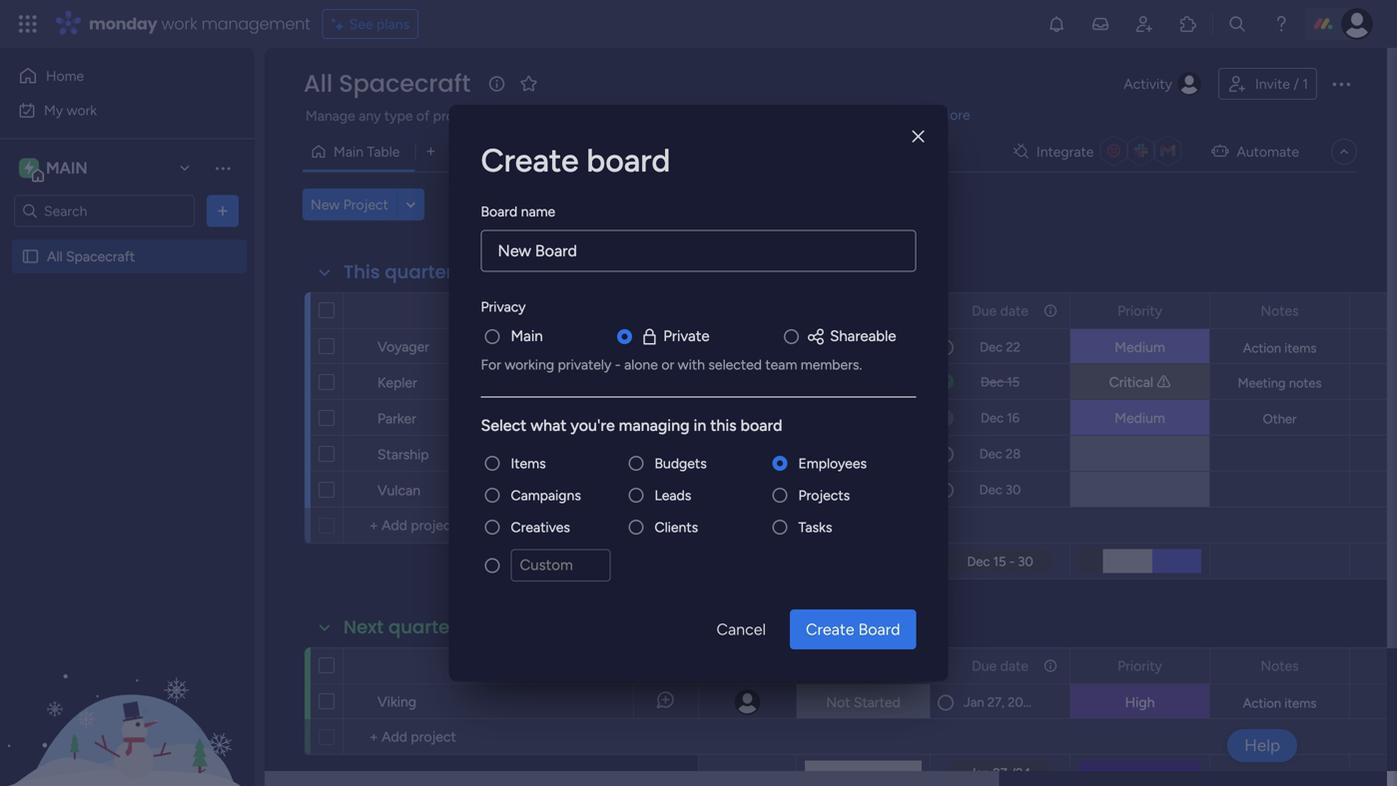Task type: locate. For each thing, give the bounding box(es) containing it.
board
[[481, 203, 518, 220], [858, 621, 900, 640]]

1 vertical spatial priority field
[[1113, 656, 1167, 678]]

project up main button
[[498, 302, 543, 319]]

tasks
[[798, 519, 832, 536]]

privately
[[558, 357, 612, 374]]

1 priority from the top
[[1118, 303, 1162, 320]]

main button
[[14, 151, 199, 185]]

action items
[[1243, 341, 1317, 357], [1243, 696, 1317, 712]]

due for due date field associated with column information image
[[972, 303, 997, 320]]

0 horizontal spatial project
[[343, 196, 388, 213]]

of
[[416, 107, 430, 124], [760, 107, 773, 124]]

board up started at the right bottom
[[858, 621, 900, 640]]

notes up the meeting notes at the right top of the page
[[1261, 303, 1299, 320]]

due date field up jan 27, 2024 on the bottom
[[967, 656, 1034, 678]]

members.
[[801, 357, 862, 374]]

dec 15
[[981, 375, 1020, 390]]

main
[[334, 143, 364, 160], [511, 328, 543, 346]]

quarter for this quarter
[[385, 260, 453, 285]]

all spacecraft list box
[[0, 236, 255, 543]]

1 due date from the top
[[972, 303, 1029, 320]]

create for create board
[[481, 141, 579, 180]]

dec left 30
[[979, 482, 1002, 498]]

due date field up dec 22
[[967, 300, 1034, 322]]

0 vertical spatial board
[[481, 203, 518, 220]]

notes up help
[[1261, 658, 1299, 675]]

1 vertical spatial main
[[511, 328, 543, 346]]

1 action items from the top
[[1243, 341, 1317, 357]]

1 vertical spatial notes field
[[1256, 656, 1304, 678]]

on right projects
[[877, 482, 893, 499]]

spacecraft
[[339, 67, 471, 100], [66, 248, 135, 265]]

close image
[[912, 130, 924, 144]]

notes
[[1261, 303, 1299, 320], [1261, 658, 1299, 675]]

main left table
[[334, 143, 364, 160]]

1 vertical spatial quarter
[[388, 615, 457, 641]]

1 medium from the top
[[1115, 339, 1165, 356]]

this
[[344, 260, 380, 285]]

new project
[[311, 196, 388, 213]]

0 horizontal spatial spacecraft
[[66, 248, 135, 265]]

all right 'public board' image
[[47, 248, 63, 265]]

it right employees
[[896, 446, 905, 463]]

1 down for working privately - alone or with selected team members.
[[671, 381, 675, 393]]

1 of from the left
[[416, 107, 430, 124]]

dec left 16
[[981, 410, 1004, 426]]

help image
[[1271, 14, 1291, 34]]

1 horizontal spatial main
[[511, 328, 543, 346]]

1 it from the top
[[896, 446, 905, 463]]

1 vertical spatial working on it
[[822, 482, 905, 499]]

2 due from the top
[[972, 658, 997, 675]]

add view image
[[427, 145, 435, 159]]

of right track at the top right of page
[[760, 107, 773, 124]]

1 horizontal spatial all spacecraft
[[304, 67, 471, 100]]

activity
[[1124, 75, 1172, 92]]

priority field up critical ⚠️️ on the top right of the page
[[1113, 300, 1167, 322]]

create inside button
[[806, 621, 854, 640]]

0 vertical spatial priority field
[[1113, 300, 1167, 322]]

see up close icon
[[911, 106, 935, 123]]

due date up dec 22
[[972, 303, 1029, 320]]

0 horizontal spatial work
[[67, 102, 97, 119]]

dec left 28
[[979, 446, 1003, 462]]

0 horizontal spatial board
[[587, 141, 670, 180]]

search everything image
[[1227, 14, 1247, 34]]

2 action items from the top
[[1243, 696, 1317, 712]]

main table
[[334, 143, 400, 160]]

lottie animation element
[[0, 585, 255, 787]]

0 vertical spatial spacecraft
[[339, 67, 471, 100]]

select what you're managing in this board heading
[[481, 414, 916, 438]]

lottie animation image
[[0, 585, 255, 787]]

quarter inside 'field'
[[388, 615, 457, 641]]

0 vertical spatial due date field
[[967, 300, 1034, 322]]

2 on from the top
[[877, 482, 893, 499]]

of right the type
[[416, 107, 430, 124]]

see inside 'button'
[[349, 15, 373, 32]]

2 workspace image from the left
[[24, 157, 34, 179]]

see for see more
[[911, 106, 935, 123]]

0 horizontal spatial see
[[349, 15, 373, 32]]

main inside 'button'
[[334, 143, 364, 160]]

due up the jan
[[972, 658, 997, 675]]

0 vertical spatial action
[[1243, 341, 1281, 357]]

0 horizontal spatial of
[[416, 107, 430, 124]]

0 vertical spatial notes field
[[1256, 300, 1304, 322]]

leads
[[655, 487, 691, 504]]

30
[[1006, 482, 1021, 498]]

1 vertical spatial priority
[[1118, 658, 1162, 675]]

1 due date field from the top
[[967, 300, 1034, 322]]

0 vertical spatial work
[[161, 12, 197, 35]]

create board heading
[[481, 137, 916, 185]]

dec
[[980, 340, 1003, 356], [981, 375, 1004, 390], [981, 410, 1004, 426], [979, 446, 1003, 462], [979, 482, 1002, 498]]

0 horizontal spatial all spacecraft
[[47, 248, 135, 265]]

dec left 22
[[980, 340, 1003, 356]]

2 of from the left
[[760, 107, 773, 124]]

it right projects
[[896, 482, 905, 499]]

0 vertical spatial create
[[481, 141, 579, 180]]

1 vertical spatial work
[[67, 102, 97, 119]]

see left plans
[[349, 15, 373, 32]]

priority up high at the bottom right of page
[[1118, 658, 1162, 675]]

1 right /
[[1303, 75, 1308, 92]]

create up not
[[806, 621, 854, 640]]

project right new
[[343, 196, 388, 213]]

1 vertical spatial all
[[47, 248, 63, 265]]

set
[[582, 107, 602, 124]]

main up working
[[511, 328, 543, 346]]

0 vertical spatial items
[[1285, 341, 1317, 357]]

quarter right next
[[388, 615, 457, 641]]

work for monday
[[161, 12, 197, 35]]

create inside heading
[[481, 141, 579, 180]]

0 horizontal spatial all
[[47, 248, 63, 265]]

date left column information icon
[[1000, 658, 1029, 675]]

working on it up projects
[[822, 446, 905, 463]]

1 action from the top
[[1243, 341, 1281, 357]]

budgets
[[655, 455, 707, 472]]

dec 30
[[979, 482, 1021, 498]]

1 vertical spatial action items
[[1243, 696, 1317, 712]]

1 horizontal spatial spacecraft
[[339, 67, 471, 100]]

invite / 1
[[1255, 75, 1308, 92]]

due date up jan 27, 2024 on the bottom
[[972, 658, 1029, 675]]

priority up critical ⚠️️ on the top right of the page
[[1118, 303, 1162, 320]]

1 horizontal spatial create
[[806, 621, 854, 640]]

0 vertical spatial date
[[1000, 303, 1029, 320]]

angle down image
[[406, 197, 416, 212]]

Search field
[[464, 191, 524, 219]]

spacecraft up the type
[[339, 67, 471, 100]]

notifications image
[[1047, 14, 1067, 34]]

medium up critical ⚠️️ on the top right of the page
[[1115, 339, 1165, 356]]

and
[[665, 107, 688, 124]]

board right this
[[741, 416, 782, 435]]

1 vertical spatial due date field
[[967, 656, 1034, 678]]

1 horizontal spatial work
[[161, 12, 197, 35]]

0 vertical spatial working on it
[[822, 446, 905, 463]]

Next quarter field
[[339, 615, 462, 641]]

all
[[304, 67, 333, 100], [47, 248, 63, 265]]

2 medium from the top
[[1115, 410, 1165, 427]]

create up filter by person image
[[481, 141, 579, 180]]

working
[[505, 357, 554, 374]]

starship
[[378, 446, 429, 463]]

due up dec 22
[[972, 303, 997, 320]]

work right monday
[[161, 12, 197, 35]]

viking
[[378, 694, 416, 711]]

this
[[710, 416, 737, 435]]

notes field up the meeting notes at the right top of the page
[[1256, 300, 1304, 322]]

working on it down employees
[[822, 482, 905, 499]]

high
[[1125, 695, 1155, 712]]

working up projects
[[822, 446, 874, 463]]

1 vertical spatial medium
[[1115, 410, 1165, 427]]

2 priority from the top
[[1118, 658, 1162, 675]]

working down employees
[[822, 482, 874, 499]]

column information image
[[1043, 659, 1059, 675]]

dec left 15
[[981, 375, 1004, 390]]

all up manage
[[304, 67, 333, 100]]

on
[[877, 446, 893, 463], [877, 482, 893, 499]]

1 horizontal spatial all
[[304, 67, 333, 100]]

medium
[[1115, 339, 1165, 356], [1115, 410, 1165, 427]]

quarter inside field
[[385, 260, 453, 285]]

1 vertical spatial working
[[822, 482, 874, 499]]

items up help button
[[1285, 696, 1317, 712]]

1 due from the top
[[972, 303, 997, 320]]

1 vertical spatial create
[[806, 621, 854, 640]]

stuck
[[845, 339, 881, 356]]

my work
[[44, 102, 97, 119]]

Custom field
[[511, 550, 611, 582]]

0 vertical spatial main
[[334, 143, 364, 160]]

0 horizontal spatial board
[[481, 203, 518, 220]]

0 horizontal spatial main
[[334, 143, 364, 160]]

0 vertical spatial board
[[587, 141, 670, 180]]

project inside button
[[343, 196, 388, 213]]

due date for due date field associated with column information image
[[972, 303, 1029, 320]]

home
[[46, 67, 84, 84]]

quarter right this
[[385, 260, 453, 285]]

integrate
[[1037, 143, 1094, 160]]

invite members image
[[1135, 14, 1154, 34]]

1 vertical spatial items
[[1285, 696, 1317, 712]]

workspace image
[[19, 157, 39, 179], [24, 157, 34, 179]]

work for my
[[67, 102, 97, 119]]

jan 27, 2024
[[964, 695, 1039, 711]]

timelines
[[605, 107, 661, 124]]

0 vertical spatial on
[[877, 446, 893, 463]]

2 due date from the top
[[972, 658, 1029, 675]]

home button
[[12, 60, 215, 92]]

dec for dec 28
[[979, 446, 1003, 462]]

1 vertical spatial notes
[[1261, 658, 1299, 675]]

Search in workspace field
[[42, 200, 167, 223]]

medium down critical ⚠️️ on the top right of the page
[[1115, 410, 1165, 427]]

0 vertical spatial project
[[343, 196, 388, 213]]

due for due date field related to column information icon
[[972, 658, 997, 675]]

priority field up high at the bottom right of page
[[1113, 656, 1167, 678]]

0 vertical spatial it
[[896, 446, 905, 463]]

1 vertical spatial board
[[858, 621, 900, 640]]

board name heading
[[481, 201, 555, 222]]

board
[[587, 141, 670, 180], [741, 416, 782, 435]]

all spacecraft down search in workspace "field"
[[47, 248, 135, 265]]

dapulse integrations image
[[1014, 144, 1029, 159]]

1 vertical spatial due date
[[972, 658, 1029, 675]]

/
[[1294, 75, 1299, 92]]

0 horizontal spatial create
[[481, 141, 579, 180]]

it
[[896, 446, 905, 463], [896, 482, 905, 499]]

privacy element
[[481, 326, 916, 374]]

1 working from the top
[[822, 446, 874, 463]]

action items up the meeting notes at the right top of the page
[[1243, 341, 1317, 357]]

Notes field
[[1256, 300, 1304, 322], [1256, 656, 1304, 678]]

0 vertical spatial 1
[[1303, 75, 1308, 92]]

date left column information image
[[1000, 303, 1029, 320]]

quarter
[[385, 260, 453, 285], [388, 615, 457, 641]]

main for main
[[511, 328, 543, 346]]

1 date from the top
[[1000, 303, 1029, 320]]

1 notes from the top
[[1261, 303, 1299, 320]]

privacy heading
[[481, 297, 526, 318]]

1
[[1303, 75, 1308, 92], [671, 381, 675, 393]]

1 horizontal spatial project
[[498, 302, 543, 319]]

0 vertical spatial all spacecraft
[[304, 67, 471, 100]]

1 vertical spatial see
[[911, 106, 935, 123]]

spacecraft down search in workspace "field"
[[66, 248, 135, 265]]

1 horizontal spatial board
[[741, 416, 782, 435]]

all spacecraft up the type
[[304, 67, 471, 100]]

main table button
[[303, 136, 415, 168]]

option
[[0, 239, 255, 243]]

due date field for column information icon
[[967, 656, 1034, 678]]

see plans
[[349, 15, 410, 32]]

main inside privacy element
[[511, 328, 543, 346]]

1 vertical spatial 1
[[671, 381, 675, 393]]

this quarter
[[344, 260, 453, 285]]

items up "notes"
[[1285, 341, 1317, 357]]

0 vertical spatial priority
[[1118, 303, 1162, 320]]

due
[[972, 303, 997, 320], [972, 658, 997, 675]]

Due date field
[[967, 300, 1034, 322], [967, 656, 1034, 678]]

0 vertical spatial action items
[[1243, 341, 1317, 357]]

shareable button
[[806, 326, 896, 348]]

create
[[481, 141, 579, 180], [806, 621, 854, 640]]

1 vertical spatial on
[[877, 482, 893, 499]]

1 vertical spatial board
[[741, 416, 782, 435]]

1 vertical spatial date
[[1000, 658, 1029, 675]]

see more
[[911, 106, 970, 123]]

0 vertical spatial see
[[349, 15, 373, 32]]

2 due date field from the top
[[967, 656, 1034, 678]]

create board button
[[790, 610, 916, 650]]

0 vertical spatial notes
[[1261, 303, 1299, 320]]

dec 16
[[981, 410, 1020, 426]]

inbox image
[[1091, 14, 1111, 34]]

board left the name at the top
[[481, 203, 518, 220]]

1 vertical spatial all spacecraft
[[47, 248, 135, 265]]

on right employees
[[877, 446, 893, 463]]

working on it
[[822, 446, 905, 463], [822, 482, 905, 499]]

Priority field
[[1113, 300, 1167, 322], [1113, 656, 1167, 678]]

done
[[847, 374, 880, 391]]

my
[[44, 102, 63, 119]]

0 vertical spatial working
[[822, 446, 874, 463]]

where
[[777, 107, 815, 124]]

1 horizontal spatial of
[[760, 107, 773, 124]]

notes field up help
[[1256, 656, 1304, 678]]

date for due date field related to column information icon
[[1000, 658, 1029, 675]]

see
[[349, 15, 373, 32], [911, 106, 935, 123]]

work inside button
[[67, 102, 97, 119]]

new
[[311, 196, 340, 213]]

action up help
[[1243, 696, 1281, 712]]

1 vertical spatial it
[[896, 482, 905, 499]]

select what you're managing in this board
[[481, 416, 782, 435]]

1 vertical spatial project
[[498, 302, 543, 319]]

1 vertical spatial spacecraft
[[66, 248, 135, 265]]

1 vertical spatial action
[[1243, 696, 1281, 712]]

action up meeting
[[1243, 341, 1281, 357]]

0 vertical spatial due date
[[972, 303, 1029, 320]]

2 date from the top
[[1000, 658, 1029, 675]]

board down manage any type of project. assign owners, set timelines and keep track of where your project stands.
[[587, 141, 670, 180]]

15
[[1007, 375, 1020, 390]]

action items up help
[[1243, 696, 1317, 712]]

1 horizontal spatial board
[[858, 621, 900, 640]]

dec 28
[[979, 446, 1021, 462]]

work right my
[[67, 102, 97, 119]]

1 notes field from the top
[[1256, 300, 1304, 322]]

main for main table
[[334, 143, 364, 160]]

board inside button
[[858, 621, 900, 640]]

2 it from the top
[[896, 482, 905, 499]]

1 horizontal spatial see
[[911, 106, 935, 123]]

action
[[1243, 341, 1281, 357], [1243, 696, 1281, 712]]

0 vertical spatial medium
[[1115, 339, 1165, 356]]

0 vertical spatial due
[[972, 303, 997, 320]]

projects
[[798, 487, 850, 504]]

type
[[384, 107, 413, 124]]

due date
[[972, 303, 1029, 320], [972, 658, 1029, 675]]

1 vertical spatial due
[[972, 658, 997, 675]]

project
[[850, 107, 895, 124]]

0 vertical spatial quarter
[[385, 260, 453, 285]]



Task type: vqa. For each thing, say whether or not it's contained in the screenshot.
left Lottie Animation "element"
no



Task type: describe. For each thing, give the bounding box(es) containing it.
any
[[359, 107, 381, 124]]

⚠️️
[[1157, 374, 1171, 391]]

keep
[[691, 107, 722, 124]]

meeting notes
[[1238, 376, 1322, 391]]

1 on from the top
[[877, 446, 893, 463]]

alone
[[624, 357, 658, 374]]

apps image
[[1178, 14, 1198, 34]]

show board description image
[[485, 74, 509, 94]]

filter by person image
[[535, 195, 567, 215]]

jan
[[964, 695, 984, 711]]

invite
[[1255, 75, 1290, 92]]

management
[[201, 12, 310, 35]]

autopilot image
[[1212, 138, 1229, 164]]

board inside heading
[[481, 203, 518, 220]]

employees
[[798, 455, 867, 472]]

help
[[1245, 736, 1280, 757]]

-
[[615, 357, 621, 374]]

managing
[[619, 416, 690, 435]]

board name
[[481, 203, 555, 220]]

1 workspace image from the left
[[19, 157, 39, 179]]

0 horizontal spatial 1
[[671, 381, 675, 393]]

private
[[663, 328, 710, 346]]

2 priority field from the top
[[1113, 656, 1167, 678]]

dec 22
[[980, 340, 1021, 356]]

dec for dec 15
[[981, 375, 1004, 390]]

public board image
[[21, 247, 40, 266]]

help button
[[1228, 730, 1297, 763]]

assign
[[485, 107, 527, 124]]

stands.
[[899, 107, 943, 124]]

dec for dec 22
[[980, 340, 1003, 356]]

in
[[694, 416, 706, 435]]

manage
[[306, 107, 355, 124]]

2 working on it from the top
[[822, 482, 905, 499]]

automate
[[1237, 143, 1299, 160]]

see more link
[[909, 105, 972, 125]]

your
[[819, 107, 847, 124]]

quarter for next quarter
[[388, 615, 457, 641]]

next quarter
[[344, 615, 457, 641]]

select product image
[[18, 14, 38, 34]]

spacecraft inside list box
[[66, 248, 135, 265]]

with
[[678, 357, 705, 374]]

create board
[[806, 621, 900, 640]]

create for create board
[[806, 621, 854, 640]]

all spacecraft inside all spacecraft list box
[[47, 248, 135, 265]]

not started
[[826, 695, 901, 712]]

project.
[[433, 107, 481, 124]]

see for see plans
[[349, 15, 373, 32]]

All Spacecraft field
[[299, 67, 476, 100]]

other
[[1263, 411, 1297, 427]]

16
[[1007, 410, 1020, 426]]

column information image
[[1043, 303, 1059, 319]]

2 items from the top
[[1285, 696, 1317, 712]]

main button
[[511, 326, 543, 348]]

cancel button
[[701, 610, 782, 650]]

critical ⚠️️
[[1109, 374, 1171, 391]]

0 vertical spatial all
[[304, 67, 333, 100]]

dec for dec 30
[[979, 482, 1002, 498]]

2 notes field from the top
[[1256, 656, 1304, 678]]

clients
[[655, 519, 698, 536]]

noah lott image
[[1341, 8, 1373, 40]]

Board name field
[[481, 230, 916, 272]]

board inside heading
[[587, 141, 670, 180]]

1 items from the top
[[1285, 341, 1317, 357]]

meeting
[[1238, 376, 1286, 391]]

v2 done deadline image
[[938, 373, 954, 392]]

items
[[511, 455, 546, 472]]

not
[[826, 695, 850, 712]]

1 working on it from the top
[[822, 446, 905, 463]]

table
[[367, 143, 400, 160]]

owners,
[[530, 107, 579, 124]]

2 action from the top
[[1243, 696, 1281, 712]]

medium for voyager
[[1115, 339, 1165, 356]]

due date field for column information image
[[967, 300, 1034, 322]]

name
[[521, 203, 555, 220]]

private button
[[639, 326, 710, 348]]

for
[[481, 357, 501, 374]]

monday work management
[[89, 12, 310, 35]]

board inside "heading"
[[741, 416, 782, 435]]

creatives
[[511, 519, 570, 536]]

campaigns
[[511, 487, 581, 504]]

2 notes from the top
[[1261, 658, 1299, 675]]

all inside list box
[[47, 248, 63, 265]]

due date for due date field related to column information icon
[[972, 658, 1029, 675]]

dec for dec 16
[[981, 410, 1004, 426]]

manage any type of project. assign owners, set timelines and keep track of where your project stands.
[[306, 107, 943, 124]]

cancel
[[717, 621, 766, 640]]

what
[[531, 416, 567, 435]]

create board
[[481, 141, 670, 180]]

for working privately - alone or with selected team members.
[[481, 357, 862, 374]]

my work button
[[12, 94, 215, 126]]

invite / 1 button
[[1218, 68, 1317, 100]]

monday
[[89, 12, 157, 35]]

1 priority field from the top
[[1113, 300, 1167, 322]]

select
[[481, 416, 527, 435]]

select what you're managing in this board option group
[[481, 454, 916, 594]]

new project button
[[303, 189, 396, 221]]

you're
[[571, 416, 615, 435]]

date for due date field associated with column information image
[[1000, 303, 1029, 320]]

add to favorites image
[[519, 73, 539, 93]]

notes
[[1289, 376, 1322, 391]]

vulcan
[[378, 482, 420, 499]]

2 working from the top
[[822, 482, 874, 499]]

This quarter field
[[339, 260, 458, 286]]

track
[[725, 107, 756, 124]]

parker
[[378, 410, 416, 427]]

collapse board header image
[[1336, 144, 1352, 160]]

1 button
[[633, 365, 698, 400]]

see plans button
[[322, 9, 419, 39]]

27,
[[987, 695, 1005, 711]]

1 horizontal spatial 1
[[1303, 75, 1308, 92]]

team
[[765, 357, 797, 374]]

voyager
[[378, 339, 429, 356]]

selected
[[708, 357, 762, 374]]

workspace selection element
[[19, 156, 91, 182]]

medium for parker
[[1115, 410, 1165, 427]]



